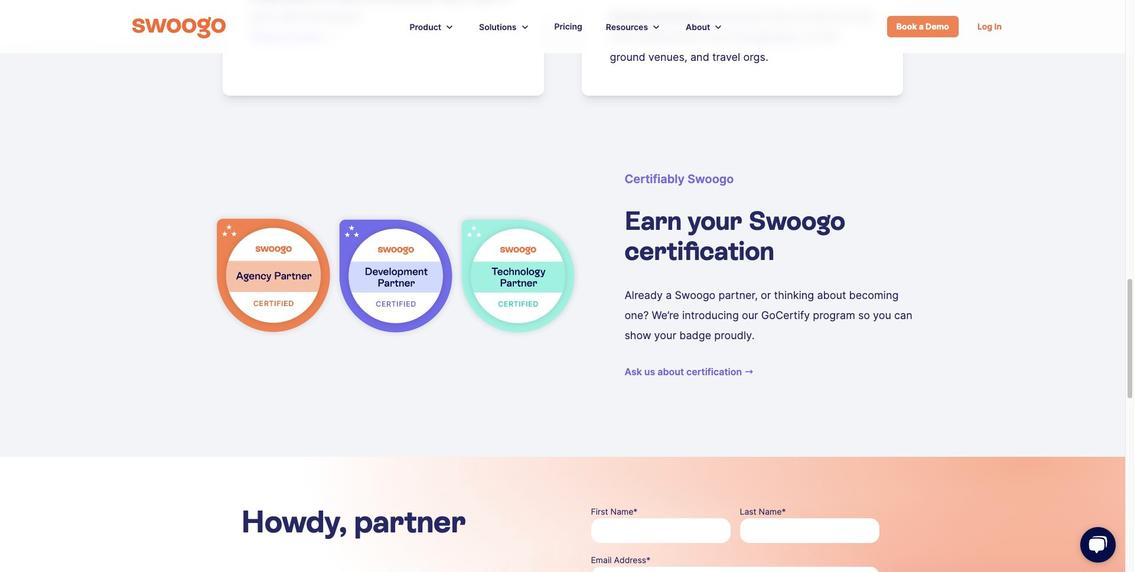 Task type: locate. For each thing, give the bounding box(es) containing it.
None text field
[[591, 519, 731, 543]]

dialog
[[0, 0, 1135, 572]]

Work email address email field
[[591, 567, 880, 572]]

None text field
[[740, 519, 880, 543]]

swoogo image
[[132, 17, 226, 38]]



Task type: vqa. For each thing, say whether or not it's contained in the screenshot.
Swoogo G2 Review: Enterprise High Performer image
no



Task type: describe. For each thing, give the bounding box(es) containing it.
chat widget region
[[1067, 515, 1126, 572]]



